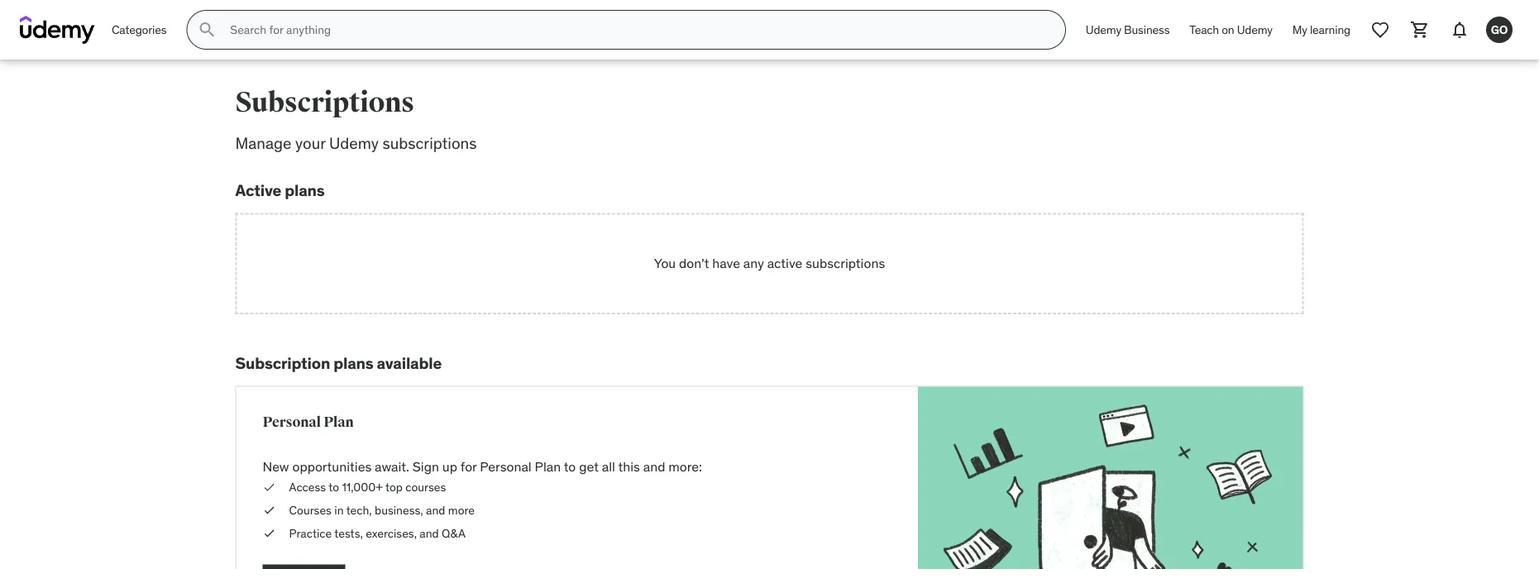 Task type: vqa. For each thing, say whether or not it's contained in the screenshot.
the bottommost with
no



Task type: locate. For each thing, give the bounding box(es) containing it.
plans right the active
[[285, 180, 325, 200]]

to
[[564, 458, 576, 475], [329, 480, 339, 495]]

udemy
[[1086, 22, 1122, 37], [1238, 22, 1273, 37], [329, 133, 379, 153]]

tests,
[[335, 526, 363, 541]]

udemy image
[[20, 16, 95, 44]]

plans left available
[[334, 353, 374, 373]]

on
[[1222, 22, 1235, 37]]

you don't have any active subscriptions
[[654, 255, 886, 272]]

courses
[[406, 480, 446, 495]]

top
[[386, 480, 403, 495]]

plan left get
[[535, 458, 561, 475]]

2 horizontal spatial udemy
[[1238, 22, 1273, 37]]

plans
[[285, 180, 325, 200], [334, 353, 374, 373]]

2 xsmall image from the top
[[263, 525, 276, 541]]

Search for anything text field
[[227, 16, 1046, 44]]

1 horizontal spatial plan
[[535, 458, 561, 475]]

personal up new
[[263, 413, 321, 431]]

xsmall image for practice
[[263, 525, 276, 541]]

exercises,
[[366, 526, 417, 541]]

and right 'this'
[[643, 458, 666, 475]]

1 vertical spatial xsmall image
[[263, 525, 276, 541]]

1 vertical spatial plan
[[535, 458, 561, 475]]

shopping cart with 0 items image
[[1411, 20, 1431, 40]]

plans for active
[[285, 180, 325, 200]]

1 vertical spatial subscriptions
[[806, 255, 886, 272]]

your
[[295, 133, 326, 153]]

to left get
[[564, 458, 576, 475]]

2 vertical spatial and
[[420, 526, 439, 541]]

xsmall image for access
[[263, 480, 276, 496]]

0 vertical spatial subscriptions
[[383, 133, 477, 153]]

0 vertical spatial plans
[[285, 180, 325, 200]]

active
[[235, 180, 281, 200]]

and down courses in the left of the page
[[426, 503, 445, 518]]

courses
[[289, 503, 332, 518]]

1 vertical spatial to
[[329, 480, 339, 495]]

new opportunities await. sign up for personal plan to get all this and more:
[[263, 458, 702, 475]]

udemy left 'business'
[[1086, 22, 1122, 37]]

manage your udemy subscriptions
[[235, 133, 477, 153]]

personal right for
[[480, 458, 532, 475]]

1 vertical spatial plans
[[334, 353, 374, 373]]

subscription plans available
[[235, 353, 442, 373]]

0 vertical spatial plan
[[324, 413, 354, 431]]

xsmall image
[[263, 502, 276, 519]]

go
[[1492, 22, 1509, 37]]

to down opportunities
[[329, 480, 339, 495]]

submit search image
[[197, 20, 217, 40]]

xsmall image down xsmall image
[[263, 525, 276, 541]]

xsmall image
[[263, 480, 276, 496], [263, 525, 276, 541]]

all
[[602, 458, 616, 475]]

0 vertical spatial to
[[564, 458, 576, 475]]

0 horizontal spatial personal
[[263, 413, 321, 431]]

don't
[[679, 255, 709, 272]]

for
[[461, 458, 477, 475]]

udemy right on
[[1238, 22, 1273, 37]]

subscriptions
[[383, 133, 477, 153], [806, 255, 886, 272]]

0 vertical spatial xsmall image
[[263, 480, 276, 496]]

0 horizontal spatial udemy
[[329, 133, 379, 153]]

plan up opportunities
[[324, 413, 354, 431]]

1 horizontal spatial personal
[[480, 458, 532, 475]]

0 horizontal spatial plan
[[324, 413, 354, 431]]

access to 11,000+ top courses
[[289, 480, 446, 495]]

xsmall image down new
[[263, 480, 276, 496]]

plan
[[324, 413, 354, 431], [535, 458, 561, 475]]

0 horizontal spatial plans
[[285, 180, 325, 200]]

categories
[[112, 22, 167, 37]]

1 horizontal spatial subscriptions
[[806, 255, 886, 272]]

1 xsmall image from the top
[[263, 480, 276, 496]]

have
[[713, 255, 740, 272]]

subscriptions
[[235, 85, 414, 120]]

tech,
[[346, 503, 372, 518]]

0 horizontal spatial to
[[329, 480, 339, 495]]

1 horizontal spatial plans
[[334, 353, 374, 373]]

and
[[643, 458, 666, 475], [426, 503, 445, 518], [420, 526, 439, 541]]

and left q&a on the bottom left of the page
[[420, 526, 439, 541]]

go link
[[1480, 10, 1520, 50]]

notifications image
[[1450, 20, 1470, 40]]

udemy right 'your'
[[329, 133, 379, 153]]

personal
[[263, 413, 321, 431], [480, 458, 532, 475]]

udemy business link
[[1076, 10, 1180, 50]]



Task type: describe. For each thing, give the bounding box(es) containing it.
teach on udemy
[[1190, 22, 1273, 37]]

business,
[[375, 503, 423, 518]]

opportunities
[[292, 458, 372, 475]]

udemy business
[[1086, 22, 1170, 37]]

manage
[[235, 133, 292, 153]]

more
[[448, 503, 475, 518]]

any
[[744, 255, 764, 272]]

up
[[443, 458, 458, 475]]

q&a
[[442, 526, 466, 541]]

0 vertical spatial and
[[643, 458, 666, 475]]

1 horizontal spatial to
[[564, 458, 576, 475]]

udemy for manage your udemy subscriptions
[[329, 133, 379, 153]]

active plans
[[235, 180, 325, 200]]

practice
[[289, 526, 332, 541]]

1 vertical spatial personal
[[480, 458, 532, 475]]

available
[[377, 353, 442, 373]]

11,000+
[[342, 480, 383, 495]]

my
[[1293, 22, 1308, 37]]

my learning link
[[1283, 10, 1361, 50]]

await.
[[375, 458, 409, 475]]

1 vertical spatial and
[[426, 503, 445, 518]]

you
[[654, 255, 676, 272]]

0 vertical spatial personal
[[263, 413, 321, 431]]

teach on udemy link
[[1180, 10, 1283, 50]]

personal plan
[[263, 413, 354, 431]]

plans for subscription
[[334, 353, 374, 373]]

teach
[[1190, 22, 1220, 37]]

courses in tech, business, and more
[[289, 503, 475, 518]]

my learning
[[1293, 22, 1351, 37]]

1 horizontal spatial udemy
[[1086, 22, 1122, 37]]

active
[[768, 255, 803, 272]]

sign
[[413, 458, 439, 475]]

udemy for teach on udemy
[[1238, 22, 1273, 37]]

business
[[1125, 22, 1170, 37]]

learning
[[1311, 22, 1351, 37]]

practice tests, exercises, and q&a
[[289, 526, 466, 541]]

this
[[618, 458, 640, 475]]

subscription
[[235, 353, 330, 373]]

access
[[289, 480, 326, 495]]

more:
[[669, 458, 702, 475]]

new
[[263, 458, 289, 475]]

categories button
[[102, 10, 177, 50]]

0 horizontal spatial subscriptions
[[383, 133, 477, 153]]

get
[[579, 458, 599, 475]]

in
[[335, 503, 344, 518]]

wishlist image
[[1371, 20, 1391, 40]]



